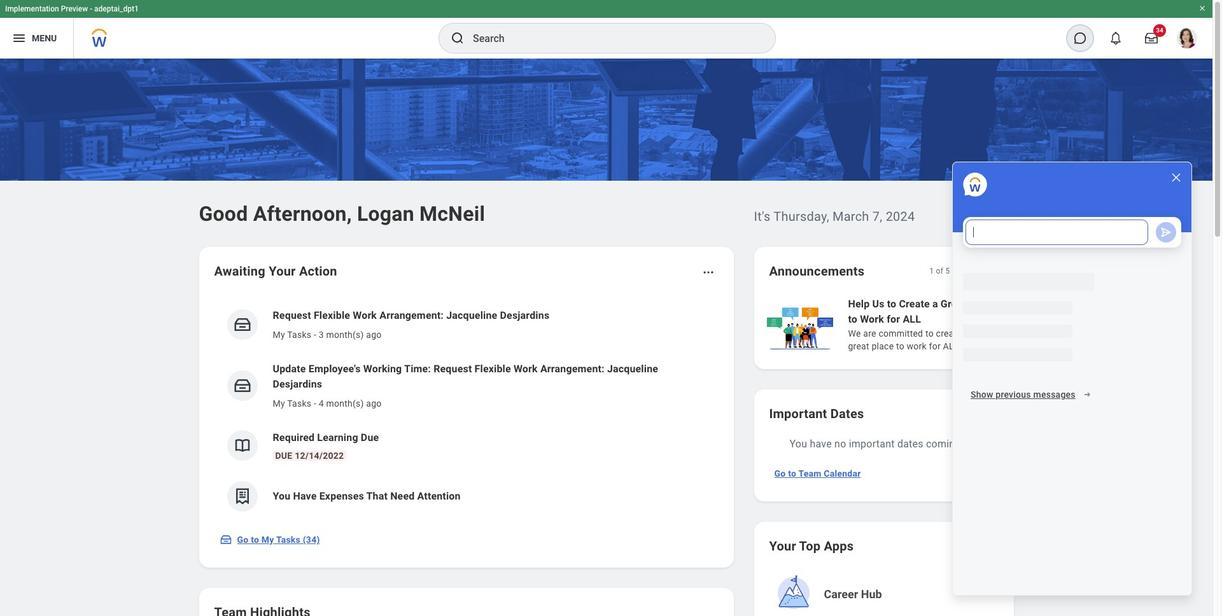 Task type: locate. For each thing, give the bounding box(es) containing it.
need
[[390, 490, 415, 502]]

2 vertical spatial tasks
[[276, 535, 300, 545]]

go down dashboard expenses image
[[237, 535, 249, 545]]

-
[[90, 4, 92, 13], [314, 330, 316, 340], [314, 399, 316, 409]]

you
[[790, 438, 807, 450], [273, 490, 291, 502]]

your left top
[[769, 539, 796, 554]]

1 vertical spatial my
[[273, 399, 285, 409]]

0 horizontal spatial all
[[903, 313, 921, 325]]

flexible
[[314, 309, 350, 322], [475, 363, 511, 375]]

thursday,
[[774, 209, 829, 224]]

0 vertical spatial arrangement:
[[380, 309, 444, 322]]

for up committed
[[887, 313, 900, 325]]

for right work
[[929, 341, 941, 351]]

1 vertical spatial request
[[434, 363, 472, 375]]

important dates
[[769, 406, 864, 421]]

tasks left (34) on the bottom left
[[276, 535, 300, 545]]

inbox image
[[233, 315, 252, 334], [219, 534, 232, 546]]

month(s)
[[326, 330, 364, 340], [326, 399, 364, 409]]

1 horizontal spatial jacqueline
[[607, 363, 658, 375]]

Search Workday  search field
[[473, 24, 749, 52]]

1 vertical spatial a
[[972, 329, 977, 339]]

- right preview
[[90, 4, 92, 13]]

a left great
[[933, 298, 938, 310]]

arrangement:
[[380, 309, 444, 322], [540, 363, 605, 375]]

12/14/2022
[[295, 451, 344, 461]]

34
[[1156, 27, 1164, 34]]

career hub
[[824, 588, 882, 601]]

awaiting
[[214, 264, 265, 279]]

ago down working at left
[[366, 399, 382, 409]]

jacqueline
[[446, 309, 497, 322], [607, 363, 658, 375]]

my tasks - 3 month(s) ago
[[273, 330, 382, 340]]

ago
[[366, 330, 382, 340], [366, 399, 382, 409]]

go to team calendar
[[774, 469, 861, 479]]

required
[[273, 432, 315, 444]]

2 ago from the top
[[366, 399, 382, 409]]

1 vertical spatial ago
[[366, 399, 382, 409]]

go for go to team calendar
[[774, 469, 786, 479]]

my left (34) on the bottom left
[[262, 535, 274, 545]]

2 vertical spatial -
[[314, 399, 316, 409]]

0 horizontal spatial go
[[237, 535, 249, 545]]

good afternoon, logan mcneil
[[199, 202, 485, 226]]

1 vertical spatial arrangement:
[[540, 363, 605, 375]]

afternoon,
[[253, 202, 352, 226]]

due down required at the left
[[275, 451, 292, 461]]

1 vertical spatial go
[[237, 535, 249, 545]]

implementation preview -   adeptai_dpt1
[[5, 4, 139, 13]]

0 vertical spatial tasks
[[287, 330, 311, 340]]

a up where
[[972, 329, 977, 339]]

my inside the go to my tasks (34) button
[[262, 535, 274, 545]]

2 horizontal spatial work
[[860, 313, 884, 325]]

request right time: at the bottom of the page
[[434, 363, 472, 375]]

chevron left small image
[[959, 265, 972, 278]]

0 horizontal spatial for
[[887, 313, 900, 325]]

ago up working at left
[[366, 330, 382, 340]]

it's
[[754, 209, 771, 224]]

0 vertical spatial for
[[887, 313, 900, 325]]

my
[[273, 330, 285, 340], [273, 399, 285, 409], [262, 535, 274, 545]]

important
[[849, 438, 895, 450]]

1 horizontal spatial request
[[434, 363, 472, 375]]

your left action
[[269, 264, 296, 279]]

0 horizontal spatial inbox image
[[219, 534, 232, 546]]

profile logan mcneil image
[[1177, 28, 1198, 51]]

1 of 5 status
[[930, 266, 950, 276]]

arrow right small image
[[1081, 388, 1094, 401]]

1 horizontal spatial work
[[514, 363, 538, 375]]

month(s) right 3
[[326, 330, 364, 340]]

1 month(s) from the top
[[326, 330, 364, 340]]

0 vertical spatial jacqueline
[[446, 309, 497, 322]]

inbox image left go to my tasks (34)
[[219, 534, 232, 546]]

my tasks - 4 month(s) ago
[[273, 399, 382, 409]]

1 horizontal spatial flexible
[[475, 363, 511, 375]]

0 horizontal spatial due
[[275, 451, 292, 461]]

expenses
[[319, 490, 364, 502]]

tasks left 3
[[287, 330, 311, 340]]

1 vertical spatial all
[[943, 341, 959, 351]]

previous
[[996, 390, 1031, 400]]

my down update
[[273, 399, 285, 409]]

0 vertical spatial all
[[903, 313, 921, 325]]

tasks left 4
[[287, 399, 311, 409]]

0 horizontal spatial work
[[353, 309, 377, 322]]

attention
[[417, 490, 461, 502]]

1 horizontal spatial your
[[769, 539, 796, 554]]

menu button
[[0, 18, 73, 59]]

to
[[887, 298, 897, 310], [848, 313, 858, 325], [926, 329, 934, 339], [896, 341, 905, 351], [788, 469, 796, 479], [251, 535, 259, 545]]

show
[[971, 390, 994, 400]]

us
[[873, 298, 885, 310]]

1 horizontal spatial go
[[774, 469, 786, 479]]

dates
[[831, 406, 864, 421]]

a
[[933, 298, 938, 310], [972, 329, 977, 339]]

are
[[863, 329, 876, 339]]

where
[[961, 341, 986, 351]]

1 vertical spatial month(s)
[[326, 399, 364, 409]]

- left 4
[[314, 399, 316, 409]]

go left team
[[774, 469, 786, 479]]

1 horizontal spatial you
[[790, 438, 807, 450]]

logan
[[357, 202, 414, 226]]

1 ago from the top
[[366, 330, 382, 340]]

0 horizontal spatial flexible
[[314, 309, 350, 322]]

update
[[273, 363, 306, 375]]

1 horizontal spatial a
[[972, 329, 977, 339]]

(34)
[[303, 535, 320, 545]]

0 vertical spatial flexible
[[314, 309, 350, 322]]

5
[[946, 267, 950, 276]]

tasks
[[287, 330, 311, 340], [287, 399, 311, 409], [276, 535, 300, 545]]

0 vertical spatial month(s)
[[326, 330, 364, 340]]

flexible inside update employee's working time: request flexible work arrangement: jacqueline desjardins
[[475, 363, 511, 375]]

inbox image down awaiting on the left top of page
[[233, 315, 252, 334]]

1 vertical spatial desjardins
[[273, 378, 322, 390]]

1 vertical spatial inbox image
[[219, 534, 232, 546]]

0 vertical spatial go
[[774, 469, 786, 479]]

1 vertical spatial you
[[273, 490, 291, 502]]

work
[[353, 309, 377, 322], [860, 313, 884, 325], [514, 363, 538, 375]]

you left "have"
[[790, 438, 807, 450]]

you left the have
[[273, 490, 291, 502]]

employee's
[[309, 363, 361, 375]]

0 horizontal spatial arrangement:
[[380, 309, 444, 322]]

related actions image
[[702, 266, 715, 279]]

due right learning
[[361, 432, 379, 444]]

place
[[969, 298, 995, 310]]

great
[[848, 341, 870, 351]]

your
[[269, 264, 296, 279], [769, 539, 796, 554]]

0 horizontal spatial request
[[273, 309, 311, 322]]

that
[[366, 490, 388, 502]]

creating
[[936, 329, 970, 339]]

2 vertical spatial my
[[262, 535, 274, 545]]

None text field
[[966, 220, 1148, 245]]

1 vertical spatial -
[[314, 330, 316, 340]]

to right us
[[887, 298, 897, 310]]

arrangement: inside update employee's working time: request flexible work arrangement: jacqueline desjardins
[[540, 363, 605, 375]]

1 vertical spatial due
[[275, 451, 292, 461]]

ago for my tasks - 4 month(s) ago
[[366, 399, 382, 409]]

you inside button
[[273, 490, 291, 502]]

your top apps
[[769, 539, 854, 554]]

1 horizontal spatial arrangement:
[[540, 363, 605, 375]]

for
[[887, 313, 900, 325], [929, 341, 941, 351]]

my up update
[[273, 330, 285, 340]]

1 vertical spatial tasks
[[287, 399, 311, 409]]

month(s) right 4
[[326, 399, 364, 409]]

0 horizontal spatial you
[[273, 490, 291, 502]]

0 vertical spatial due
[[361, 432, 379, 444]]

1 vertical spatial for
[[929, 341, 941, 351]]

0 vertical spatial you
[[790, 438, 807, 450]]

work inside update employee's working time: request flexible work arrangement: jacqueline desjardins
[[514, 363, 538, 375]]

0 vertical spatial my
[[273, 330, 285, 340]]

request flexible work arrangement: jacqueline desjardins
[[273, 309, 550, 322]]

announcements
[[769, 264, 865, 279]]

0 vertical spatial a
[[933, 298, 938, 310]]

0 horizontal spatial desjardins
[[273, 378, 322, 390]]

0 horizontal spatial your
[[269, 264, 296, 279]]

all
[[903, 313, 921, 325], [943, 341, 959, 351]]

all down create
[[903, 313, 921, 325]]

- inside 'menu' banner
[[90, 4, 92, 13]]

of
[[936, 267, 944, 276]]

1 vertical spatial jacqueline
[[607, 363, 658, 375]]

0 vertical spatial -
[[90, 4, 92, 13]]

you have expenses that need attention
[[273, 490, 461, 502]]

go to team calendar button
[[769, 461, 866, 486]]

- left 3
[[314, 330, 316, 340]]

important
[[769, 406, 827, 421]]

messages
[[1034, 390, 1076, 400]]

2 month(s) from the top
[[326, 399, 364, 409]]

chevron right small image
[[982, 265, 995, 278]]

0 vertical spatial ago
[[366, 330, 382, 340]]

1 vertical spatial flexible
[[475, 363, 511, 375]]

my for my tasks - 4 month(s) ago
[[273, 399, 285, 409]]

all down "creating"
[[943, 341, 959, 351]]

go to my tasks (34) button
[[214, 527, 328, 553]]

4
[[319, 399, 324, 409]]

announcements list
[[764, 295, 1222, 354]]

go
[[774, 469, 786, 479], [237, 535, 249, 545]]

calendar
[[824, 469, 861, 479]]

request up my tasks - 3 month(s) ago
[[273, 309, 311, 322]]

request
[[273, 309, 311, 322], [434, 363, 472, 375]]

0 vertical spatial desjardins
[[500, 309, 550, 322]]

- for 3
[[314, 330, 316, 340]]

month(s) for 4
[[326, 399, 364, 409]]

good afternoon, logan mcneil main content
[[0, 59, 1222, 616]]

1 horizontal spatial inbox image
[[233, 315, 252, 334]]



Task type: describe. For each thing, give the bounding box(es) containing it.
1
[[930, 267, 934, 276]]

go for go to my tasks (34)
[[237, 535, 249, 545]]

menu banner
[[0, 0, 1213, 59]]

help us to create a great place to work for all we are committed to creating a great place to work for all where …
[[848, 298, 995, 351]]

work inside help us to create a great place to work for all we are committed to creating a great place to work for all where …
[[860, 313, 884, 325]]

no
[[835, 438, 846, 450]]

0 horizontal spatial jacqueline
[[446, 309, 497, 322]]

you have expenses that need attention button
[[214, 471, 718, 522]]

inbox image inside the go to my tasks (34) button
[[219, 534, 232, 546]]

my for my tasks - 3 month(s) ago
[[273, 330, 285, 340]]

to up work
[[926, 329, 934, 339]]

good
[[199, 202, 248, 226]]

update employee's working time: request flexible work arrangement: jacqueline desjardins
[[273, 363, 658, 390]]

we
[[848, 329, 861, 339]]

learning
[[317, 432, 358, 444]]

send image
[[1160, 226, 1173, 239]]

3
[[319, 330, 324, 340]]

you for you have no important dates coming up.
[[790, 438, 807, 450]]

menu
[[32, 33, 57, 43]]

place
[[872, 341, 894, 351]]

to up we
[[848, 313, 858, 325]]

awaiting your action list
[[214, 298, 718, 522]]

inbox large image
[[1145, 32, 1158, 45]]

dashboard expenses image
[[233, 487, 252, 506]]

go to my tasks (34)
[[237, 535, 320, 545]]

tasks inside button
[[276, 535, 300, 545]]

to down committed
[[896, 341, 905, 351]]

time:
[[404, 363, 431, 375]]

mcneil
[[420, 202, 485, 226]]

work
[[907, 341, 927, 351]]

notifications large image
[[1110, 32, 1122, 45]]

0 horizontal spatial a
[[933, 298, 938, 310]]

0 vertical spatial inbox image
[[233, 315, 252, 334]]

1 horizontal spatial all
[[943, 341, 959, 351]]

…
[[989, 341, 995, 351]]

have
[[293, 490, 317, 502]]

0 vertical spatial your
[[269, 264, 296, 279]]

due 12/14/2022
[[275, 451, 344, 461]]

inbox image
[[233, 376, 252, 395]]

month(s) for 3
[[326, 330, 364, 340]]

career hub button
[[771, 572, 1000, 616]]

2024
[[886, 209, 915, 224]]

x image
[[1170, 171, 1183, 184]]

desjardins inside update employee's working time: request flexible work arrangement: jacqueline desjardins
[[273, 378, 322, 390]]

help
[[848, 298, 870, 310]]

up.
[[964, 438, 978, 450]]

book open image
[[233, 436, 252, 455]]

1 vertical spatial your
[[769, 539, 796, 554]]

preview
[[61, 4, 88, 13]]

top
[[799, 539, 821, 554]]

hub
[[861, 588, 882, 601]]

required learning due
[[273, 432, 379, 444]]

justify image
[[11, 31, 27, 46]]

great
[[941, 298, 966, 310]]

implementation
[[5, 4, 59, 13]]

working
[[363, 363, 402, 375]]

you have no important dates coming up.
[[790, 438, 978, 450]]

1 horizontal spatial for
[[929, 341, 941, 351]]

- for 4
[[314, 399, 316, 409]]

dates
[[898, 438, 924, 450]]

coming
[[926, 438, 961, 450]]

have
[[810, 438, 832, 450]]

show previous messages button
[[963, 382, 1099, 407]]

you for you have expenses that need attention
[[273, 490, 291, 502]]

to left team
[[788, 469, 796, 479]]

show previous messages
[[971, 390, 1076, 400]]

1 horizontal spatial desjardins
[[500, 309, 550, 322]]

search image
[[450, 31, 465, 46]]

close environment banner image
[[1199, 4, 1206, 12]]

request inside update employee's working time: request flexible work arrangement: jacqueline desjardins
[[434, 363, 472, 375]]

create
[[899, 298, 930, 310]]

tasks for 4
[[287, 399, 311, 409]]

awaiting your action
[[214, 264, 337, 279]]

- for adeptai_dpt1
[[90, 4, 92, 13]]

to down dashboard expenses image
[[251, 535, 259, 545]]

committed
[[879, 329, 923, 339]]

action
[[299, 264, 337, 279]]

it's thursday, march 7, 2024
[[754, 209, 915, 224]]

career
[[824, 588, 858, 601]]

ago for my tasks - 3 month(s) ago
[[366, 330, 382, 340]]

team
[[799, 469, 822, 479]]

apps
[[824, 539, 854, 554]]

march
[[833, 209, 869, 224]]

0 vertical spatial request
[[273, 309, 311, 322]]

adeptai_dpt1
[[94, 4, 139, 13]]

34 button
[[1138, 24, 1166, 52]]

jacqueline inside update employee's working time: request flexible work arrangement: jacqueline desjardins
[[607, 363, 658, 375]]

1 horizontal spatial due
[[361, 432, 379, 444]]

tasks for 3
[[287, 330, 311, 340]]

7,
[[873, 209, 883, 224]]

1 of 5
[[930, 267, 950, 276]]



Task type: vqa. For each thing, say whether or not it's contained in the screenshot.
up to 3 years, press delete to clear value. option
no



